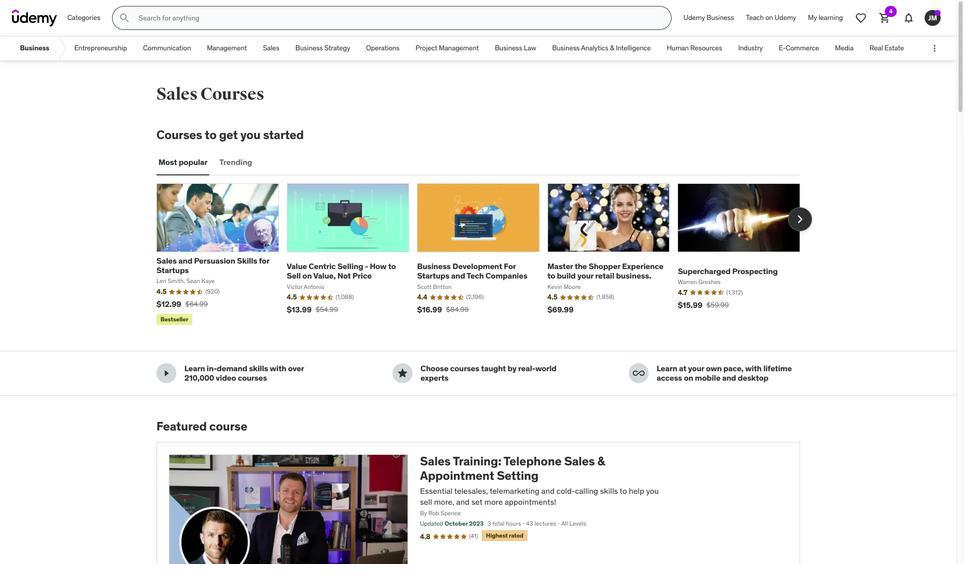 Task type: locate. For each thing, give the bounding box(es) containing it.
operations
[[366, 43, 400, 52]]

sales and persuasion skills for startups link
[[157, 256, 270, 275]]

popular
[[179, 157, 208, 167]]

with left over
[[270, 363, 286, 373]]

medium image
[[161, 368, 172, 380], [397, 368, 409, 380], [633, 368, 645, 380]]

startups inside business development for startups and tech companies
[[417, 271, 450, 281]]

notifications image
[[903, 12, 915, 24]]

management right project
[[439, 43, 479, 52]]

medium image for choose courses taught by real-world experts
[[397, 368, 409, 380]]

featured course
[[157, 419, 247, 434]]

more,
[[434, 497, 455, 507]]

1 horizontal spatial your
[[689, 363, 705, 373]]

2 udemy from the left
[[775, 13, 797, 22]]

4
[[890, 7, 893, 15]]

on
[[766, 13, 774, 22], [303, 271, 312, 281], [684, 373, 694, 383]]

1 horizontal spatial startups
[[417, 271, 450, 281]]

3 medium image from the left
[[633, 368, 645, 380]]

submit search image
[[119, 12, 131, 24]]

learn left 'in-'
[[184, 363, 205, 373]]

udemy up human resources
[[684, 13, 705, 22]]

video
[[216, 373, 236, 383]]

learn left at
[[657, 363, 678, 373]]

to right how
[[388, 261, 396, 271]]

1 vertical spatial &
[[598, 454, 605, 469]]

& up calling
[[598, 454, 605, 469]]

industry link
[[731, 36, 771, 60]]

value centric selling - how to sell on value, not price link
[[287, 261, 396, 281]]

business development for startups and tech companies
[[417, 261, 528, 281]]

medium image left experts at the left bottom of page
[[397, 368, 409, 380]]

sales left persuasion
[[157, 256, 177, 266]]

real
[[870, 43, 883, 52]]

skills right calling
[[601, 486, 618, 496]]

startups left tech
[[417, 271, 450, 281]]

appointments!
[[505, 497, 557, 507]]

analytics
[[581, 43, 609, 52]]

to
[[205, 127, 217, 143], [388, 261, 396, 271], [548, 271, 556, 281], [620, 486, 627, 496]]

2 horizontal spatial on
[[766, 13, 774, 22]]

management left "sales" link at the left of the page
[[207, 43, 247, 52]]

43 lectures
[[526, 520, 556, 528]]

communication link
[[135, 36, 199, 60]]

business left analytics
[[553, 43, 580, 52]]

startups inside sales and persuasion skills for startups
[[157, 265, 189, 275]]

startups
[[157, 265, 189, 275], [417, 271, 450, 281]]

spence
[[441, 510, 461, 517]]

communication
[[143, 43, 191, 52]]

your right at
[[689, 363, 705, 373]]

updated
[[420, 520, 443, 528]]

courses up most popular
[[157, 127, 202, 143]]

0 vertical spatial your
[[578, 271, 594, 281]]

courses up courses to get you started
[[201, 84, 264, 105]]

2 vertical spatial on
[[684, 373, 694, 383]]

sales for sales
[[263, 43, 280, 52]]

to left build
[[548, 271, 556, 281]]

sales right management link
[[263, 43, 280, 52]]

0 horizontal spatial skills
[[249, 363, 268, 373]]

1 horizontal spatial courses
[[450, 363, 480, 373]]

development
[[453, 261, 503, 271]]

more
[[485, 497, 503, 507]]

sales for sales training: telephone sales & appointment setting essential telesales, telemarketing and cold-calling skills to help you sell more, and set more appointments! by rob spence
[[420, 454, 451, 469]]

0 horizontal spatial with
[[270, 363, 286, 373]]

with right pace,
[[746, 363, 762, 373]]

business inside business development for startups and tech companies
[[417, 261, 451, 271]]

your inside master the shopper experience to build your retail business.
[[578, 271, 594, 281]]

business for business analytics & intelligence
[[553, 43, 580, 52]]

human resources link
[[659, 36, 731, 60]]

project
[[416, 43, 437, 52]]

0 horizontal spatial udemy
[[684, 13, 705, 22]]

and
[[178, 256, 192, 266], [451, 271, 465, 281], [723, 373, 737, 383], [542, 486, 555, 496], [457, 497, 470, 507]]

1 medium image from the left
[[161, 368, 172, 380]]

1 horizontal spatial medium image
[[397, 368, 409, 380]]

teach on udemy
[[746, 13, 797, 22]]

business left law
[[495, 43, 523, 52]]

1 vertical spatial you
[[647, 486, 659, 496]]

most popular
[[159, 157, 208, 167]]

1 horizontal spatial &
[[610, 43, 615, 52]]

210,000
[[184, 373, 214, 383]]

and left persuasion
[[178, 256, 192, 266]]

1 horizontal spatial you
[[647, 486, 659, 496]]

to inside master the shopper experience to build your retail business.
[[548, 271, 556, 281]]

business left strategy
[[296, 43, 323, 52]]

sales inside sales and persuasion skills for startups
[[157, 256, 177, 266]]

udemy left my
[[775, 13, 797, 22]]

with inside learn at your own pace, with lifetime access on mobile and desktop
[[746, 363, 762, 373]]

0 vertical spatial &
[[610, 43, 615, 52]]

0 horizontal spatial startups
[[157, 265, 189, 275]]

2 horizontal spatial medium image
[[633, 368, 645, 380]]

master
[[548, 261, 573, 271]]

supercharged
[[678, 266, 731, 276]]

business left tech
[[417, 261, 451, 271]]

rob
[[429, 510, 439, 517]]

selling
[[338, 261, 363, 271]]

experience
[[622, 261, 664, 271]]

you inside sales training: telephone sales & appointment setting essential telesales, telemarketing and cold-calling skills to help you sell more, and set more appointments! by rob spence
[[647, 486, 659, 496]]

shopping cart with 4 items image
[[879, 12, 891, 24]]

startups left persuasion
[[157, 265, 189, 275]]

most popular button
[[157, 150, 210, 174]]

you right the get
[[241, 127, 261, 143]]

1 vertical spatial on
[[303, 271, 312, 281]]

-
[[365, 261, 368, 271]]

courses left taught
[[450, 363, 480, 373]]

1 horizontal spatial learn
[[657, 363, 678, 373]]

udemy
[[684, 13, 705, 22], [775, 13, 797, 22]]

1 vertical spatial your
[[689, 363, 705, 373]]

and left tech
[[451, 271, 465, 281]]

medium image left access
[[633, 368, 645, 380]]

business analytics & intelligence
[[553, 43, 651, 52]]

you right the help
[[647, 486, 659, 496]]

1 with from the left
[[270, 363, 286, 373]]

project management
[[416, 43, 479, 52]]

1 vertical spatial skills
[[601, 486, 618, 496]]

courses inside learn in-demand skills with over 210,000 video courses
[[238, 373, 267, 383]]

carousel element
[[157, 183, 813, 327]]

strategy
[[325, 43, 350, 52]]

udemy business
[[684, 13, 735, 22]]

trending button
[[218, 150, 254, 174]]

2 medium image from the left
[[397, 368, 409, 380]]

lifetime
[[764, 363, 792, 373]]

skills right the demand
[[249, 363, 268, 373]]

& right analytics
[[610, 43, 615, 52]]

to inside sales training: telephone sales & appointment setting essential telesales, telemarketing and cold-calling skills to help you sell more, and set more appointments! by rob spence
[[620, 486, 627, 496]]

0 horizontal spatial courses
[[238, 373, 267, 383]]

0 vertical spatial you
[[241, 127, 261, 143]]

how
[[370, 261, 387, 271]]

0 horizontal spatial your
[[578, 271, 594, 281]]

2 with from the left
[[746, 363, 762, 373]]

business up resources
[[707, 13, 735, 22]]

Search for anything text field
[[137, 9, 660, 26]]

courses right video
[[238, 373, 267, 383]]

0 horizontal spatial management
[[207, 43, 247, 52]]

your right build
[[578, 271, 594, 281]]

value
[[287, 261, 307, 271]]

october
[[445, 520, 468, 528]]

to left the help
[[620, 486, 627, 496]]

0 horizontal spatial on
[[303, 271, 312, 281]]

at
[[679, 363, 687, 373]]

learn inside learn at your own pace, with lifetime access on mobile and desktop
[[657, 363, 678, 373]]

2 learn from the left
[[657, 363, 678, 373]]

0 horizontal spatial medium image
[[161, 368, 172, 380]]

setting
[[497, 468, 539, 484]]

udemy business link
[[678, 6, 740, 30]]

learn inside learn in-demand skills with over 210,000 video courses
[[184, 363, 205, 373]]

sales and persuasion skills for startups
[[157, 256, 270, 275]]

0 horizontal spatial you
[[241, 127, 261, 143]]

0 horizontal spatial &
[[598, 454, 605, 469]]

0 horizontal spatial learn
[[184, 363, 205, 373]]

sales up essential
[[420, 454, 451, 469]]

e-
[[779, 43, 786, 52]]

medium image left 210,000
[[161, 368, 172, 380]]

management
[[207, 43, 247, 52], [439, 43, 479, 52]]

sales training: telephone sales & appointment setting essential telesales, telemarketing and cold-calling skills to help you sell more, and set more appointments! by rob spence
[[420, 454, 659, 517]]

commerce
[[786, 43, 820, 52]]

e-commerce
[[779, 43, 820, 52]]

&
[[610, 43, 615, 52], [598, 454, 605, 469]]

real estate
[[870, 43, 905, 52]]

0 vertical spatial skills
[[249, 363, 268, 373]]

1 horizontal spatial management
[[439, 43, 479, 52]]

and inside business development for startups and tech companies
[[451, 271, 465, 281]]

taught
[[481, 363, 506, 373]]

industry
[[739, 43, 763, 52]]

highest rated
[[486, 532, 524, 539]]

and right own
[[723, 373, 737, 383]]

more subcategory menu links image
[[930, 43, 940, 53]]

sales up calling
[[565, 454, 595, 469]]

learning
[[819, 13, 844, 22]]

entrepreneurship link
[[66, 36, 135, 60]]

on left mobile at bottom
[[684, 373, 694, 383]]

all levels
[[562, 520, 587, 528]]

on inside value centric selling - how to sell on value, not price
[[303, 271, 312, 281]]

with
[[270, 363, 286, 373], [746, 363, 762, 373]]

value centric selling - how to sell on value, not price
[[287, 261, 396, 281]]

courses
[[450, 363, 480, 373], [238, 373, 267, 383]]

1 horizontal spatial skills
[[601, 486, 618, 496]]

prospecting
[[733, 266, 778, 276]]

1 horizontal spatial on
[[684, 373, 694, 383]]

courses to get you started
[[157, 127, 304, 143]]

on right sell
[[303, 271, 312, 281]]

companies
[[486, 271, 528, 281]]

1 learn from the left
[[184, 363, 205, 373]]

choose
[[421, 363, 449, 373]]

media link
[[828, 36, 862, 60]]

0 vertical spatial courses
[[201, 84, 264, 105]]

sales down communication link
[[157, 84, 198, 105]]

your
[[578, 271, 594, 281], [689, 363, 705, 373]]

on right teach
[[766, 13, 774, 22]]

1 horizontal spatial udemy
[[775, 13, 797, 22]]

43
[[526, 520, 533, 528]]

1 horizontal spatial with
[[746, 363, 762, 373]]



Task type: vqa. For each thing, say whether or not it's contained in the screenshot.
middle Personal
no



Task type: describe. For each thing, give the bounding box(es) containing it.
training:
[[453, 454, 502, 469]]

0 vertical spatial on
[[766, 13, 774, 22]]

business development for startups and tech companies link
[[417, 261, 528, 281]]

estate
[[885, 43, 905, 52]]

skills
[[237, 256, 257, 266]]

business for business strategy
[[296, 43, 323, 52]]

2023
[[469, 520, 484, 528]]

and inside learn at your own pace, with lifetime access on mobile and desktop
[[723, 373, 737, 383]]

centric
[[309, 261, 336, 271]]

media
[[836, 43, 854, 52]]

business strategy
[[296, 43, 350, 52]]

learn at your own pace, with lifetime access on mobile and desktop
[[657, 363, 792, 383]]

teach on udemy link
[[740, 6, 803, 30]]

business left arrow pointing to subcategory menu links icon
[[20, 43, 49, 52]]

resources
[[691, 43, 723, 52]]

e-commerce link
[[771, 36, 828, 60]]

business law
[[495, 43, 537, 52]]

and inside sales and persuasion skills for startups
[[178, 256, 192, 266]]

calling
[[575, 486, 599, 496]]

access
[[657, 373, 683, 383]]

medium image for learn at your own pace, with lifetime access on mobile and desktop
[[633, 368, 645, 380]]

build
[[557, 271, 576, 281]]

you have alerts image
[[935, 10, 941, 16]]

jm link
[[921, 6, 945, 30]]

& inside sales training: telephone sales & appointment setting essential telesales, telemarketing and cold-calling skills to help you sell more, and set more appointments! by rob spence
[[598, 454, 605, 469]]

human
[[667, 43, 689, 52]]

2 management from the left
[[439, 43, 479, 52]]

courses inside choose courses taught by real-world experts
[[450, 363, 480, 373]]

real estate link
[[862, 36, 913, 60]]

business analytics & intelligence link
[[545, 36, 659, 60]]

4.8
[[420, 532, 431, 541]]

skills inside learn in-demand skills with over 210,000 video courses
[[249, 363, 268, 373]]

learn for learn in-demand skills with over 210,000 video courses
[[184, 363, 205, 373]]

shopper
[[589, 261, 621, 271]]

my
[[809, 13, 817, 22]]

skills inside sales training: telephone sales & appointment setting essential telesales, telemarketing and cold-calling skills to help you sell more, and set more appointments! by rob spence
[[601, 486, 618, 496]]

world
[[536, 363, 557, 373]]

sales for sales courses
[[157, 84, 198, 105]]

business link
[[12, 36, 57, 60]]

teach
[[746, 13, 764, 22]]

human resources
[[667, 43, 723, 52]]

telesales,
[[455, 486, 488, 496]]

telemarketing
[[490, 486, 540, 496]]

by
[[508, 363, 517, 373]]

rated
[[509, 532, 524, 539]]

3
[[488, 520, 491, 528]]

law
[[524, 43, 537, 52]]

on inside learn at your own pace, with lifetime access on mobile and desktop
[[684, 373, 694, 383]]

set
[[472, 497, 483, 507]]

operations link
[[358, 36, 408, 60]]

supercharged prospecting
[[678, 266, 778, 276]]

over
[[288, 363, 304, 373]]

and left cold-
[[542, 486, 555, 496]]

next image
[[793, 211, 809, 227]]

arrow pointing to subcategory menu links image
[[57, 36, 66, 60]]

own
[[706, 363, 722, 373]]

total
[[493, 520, 505, 528]]

learn for learn at your own pace, with lifetime access on mobile and desktop
[[657, 363, 678, 373]]

1 vertical spatial courses
[[157, 127, 202, 143]]

price
[[353, 271, 372, 281]]

real-
[[519, 363, 536, 373]]

cold-
[[557, 486, 575, 496]]

for
[[504, 261, 516, 271]]

pace,
[[724, 363, 744, 373]]

4 link
[[873, 6, 897, 30]]

management link
[[199, 36, 255, 60]]

business for business development for startups and tech companies
[[417, 261, 451, 271]]

wishlist image
[[856, 12, 867, 24]]

medium image for learn in-demand skills with over 210,000 video courses
[[161, 368, 172, 380]]

project management link
[[408, 36, 487, 60]]

learn in-demand skills with over 210,000 video courses
[[184, 363, 304, 383]]

get
[[219, 127, 238, 143]]

(41)
[[469, 532, 478, 540]]

updated october 2023
[[420, 520, 484, 528]]

demand
[[217, 363, 247, 373]]

supercharged prospecting link
[[678, 266, 778, 276]]

by
[[420, 510, 427, 517]]

persuasion
[[194, 256, 235, 266]]

lectures
[[535, 520, 556, 528]]

featured
[[157, 419, 207, 434]]

to left the get
[[205, 127, 217, 143]]

business for business law
[[495, 43, 523, 52]]

sales link
[[255, 36, 288, 60]]

your inside learn at your own pace, with lifetime access on mobile and desktop
[[689, 363, 705, 373]]

1 management from the left
[[207, 43, 247, 52]]

experts
[[421, 373, 449, 383]]

the
[[575, 261, 587, 271]]

for
[[259, 256, 270, 266]]

udemy image
[[12, 9, 57, 26]]

with inside learn in-demand skills with over 210,000 video courses
[[270, 363, 286, 373]]

business strategy link
[[288, 36, 358, 60]]

to inside value centric selling - how to sell on value, not price
[[388, 261, 396, 271]]

1 udemy from the left
[[684, 13, 705, 22]]

not
[[338, 271, 351, 281]]

levels
[[570, 520, 587, 528]]

and down telesales,
[[457, 497, 470, 507]]

most
[[159, 157, 177, 167]]

mobile
[[695, 373, 721, 383]]

master the shopper experience to build your retail business.
[[548, 261, 664, 281]]

sales for sales and persuasion skills for startups
[[157, 256, 177, 266]]

business.
[[616, 271, 652, 281]]

help
[[629, 486, 645, 496]]

desktop
[[738, 373, 769, 383]]

intelligence
[[616, 43, 651, 52]]

jm
[[929, 13, 938, 22]]



